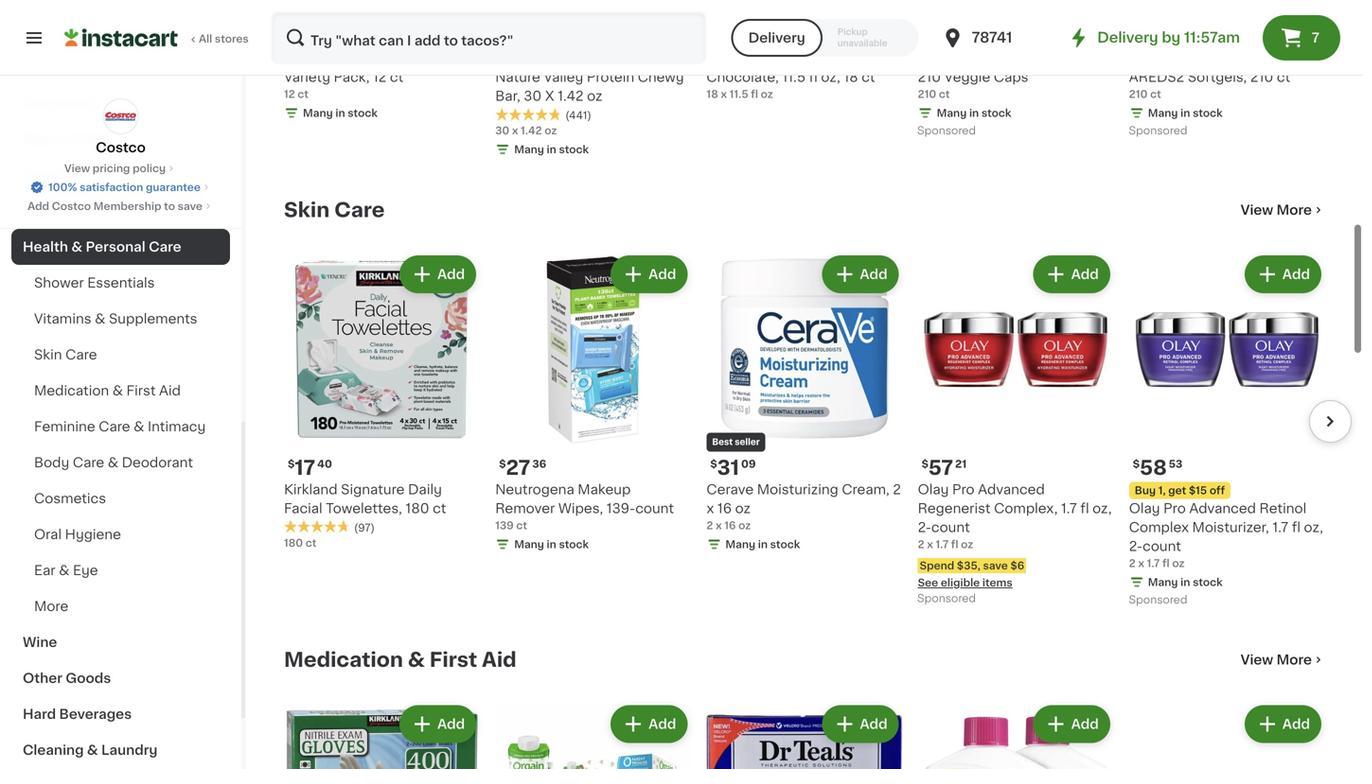 Task type: describe. For each thing, give the bounding box(es) containing it.
many in stock for 49
[[1148, 108, 1223, 118]]

view more link for skin care
[[1241, 201, 1325, 220]]

30 x 1.42 oz
[[495, 126, 557, 136]]

1 horizontal spatial skin care link
[[284, 199, 385, 222]]

$ 17 40
[[288, 458, 332, 478]]

olay pro advanced retinol complex moisturizer, 1.7 fl oz, 2-count 2 x 1.7 fl oz
[[1129, 502, 1323, 569]]

health & personal care
[[23, 240, 181, 254]]

oral hygiene
[[34, 528, 121, 541]]

$ for 18
[[499, 28, 506, 38]]

protein inside fairlife protein shake, chocolate, 11.5 fl oz, 18 ct 18 x 11.5 fl oz
[[754, 52, 802, 65]]

100% satisfaction guarantee
[[48, 182, 201, 193]]

75
[[958, 28, 971, 38]]

0 horizontal spatial save
[[178, 201, 202, 212]]

09
[[741, 459, 756, 469]]

1 49 from the left
[[929, 27, 956, 46]]

daily
[[408, 483, 442, 496]]

spend
[[920, 561, 954, 571]]

many in stock for 27
[[514, 539, 589, 550]]

get for 58
[[1168, 485, 1186, 496]]

neutrogena makeup remover wipes, 139-count 139 ct
[[495, 483, 674, 531]]

view pricing policy link
[[64, 161, 177, 176]]

nature valley protein chewy bar, 30 x 1.42 oz
[[495, 71, 684, 103]]

many for 31
[[725, 539, 755, 550]]

0 vertical spatial view
[[64, 163, 90, 174]]

pricing
[[93, 163, 130, 174]]

oral
[[34, 528, 62, 541]]

stock down olay pro advanced retinol complex moisturizer, 1.7 fl oz, 2-count 2 x 1.7 fl oz
[[1193, 577, 1223, 588]]

buy for 18
[[501, 54, 522, 64]]

21
[[955, 459, 967, 469]]

oz inside fairlife protein shake, chocolate, 11.5 fl oz, 18 ct 18 x 11.5 fl oz
[[761, 89, 773, 99]]

count inside olay pro advanced retinol complex moisturizer, 1.7 fl oz, 2-count 2 x 1.7 fl oz
[[1143, 540, 1181, 553]]

see
[[918, 578, 938, 588]]

cleaning & laundry link
[[11, 733, 230, 769]]

fl down shake,
[[809, 71, 818, 84]]

view more link for medication & first aid
[[1241, 651, 1325, 670]]

feminine care & intimacy
[[34, 420, 206, 434]]

$ 49 37
[[1133, 27, 1182, 46]]

oz inside nature valley protein chewy bar, 30 x 1.42 oz
[[587, 90, 602, 103]]

ct down facial
[[306, 538, 317, 548]]

in for 75
[[969, 108, 979, 118]]

fl down retinol
[[1292, 521, 1301, 534]]

2 49 from the left
[[1140, 27, 1168, 46]]

all
[[199, 34, 212, 44]]

many for 75
[[937, 108, 967, 118]]

bar
[[438, 52, 460, 65]]

ear & eye
[[34, 564, 98, 577]]

items
[[982, 578, 1013, 588]]

2 horizontal spatial 18
[[844, 71, 858, 84]]

87
[[323, 28, 337, 38]]

instacart logo image
[[64, 27, 178, 49]]

bausch
[[1129, 52, 1179, 65]]

complex
[[1129, 521, 1189, 534]]

0 vertical spatial 12
[[373, 71, 387, 84]]

0 vertical spatial 16
[[717, 502, 732, 515]]

paper
[[23, 204, 63, 218]]

100%
[[48, 182, 77, 193]]

1.7 right complex,
[[1061, 502, 1077, 515]]

ear
[[34, 564, 55, 577]]

many for 49
[[1148, 108, 1178, 118]]

product group containing 17
[[284, 252, 480, 551]]

ct inside fairlife protein shake, chocolate, 11.5 fl oz, 18 ct 18 x 11.5 fl oz
[[862, 71, 875, 84]]

paper goods link
[[11, 193, 230, 229]]

24
[[295, 27, 322, 46]]

stock for 49
[[1193, 108, 1223, 118]]

1 vertical spatial aid
[[482, 650, 517, 670]]

liquor link
[[11, 157, 230, 193]]

delivery by 11:57am
[[1097, 31, 1240, 44]]

policy
[[133, 163, 166, 174]]

youtheory turmeric 2250 mg, 210 veggie caps 210 ct
[[918, 52, 1114, 99]]

view more for skin care
[[1241, 204, 1312, 217]]

count inside 'olay pro advanced regenerist complex, 1.7 fl oz, 2-count 2 x 1.7 fl oz'
[[931, 521, 970, 534]]

cerave
[[707, 483, 754, 496]]

all stores link
[[64, 11, 250, 64]]

1 horizontal spatial first
[[429, 650, 477, 670]]

17 for 39
[[746, 28, 757, 38]]

get for 18
[[535, 54, 552, 64]]

deodorant
[[122, 456, 193, 470]]

ct down areds2
[[1150, 89, 1161, 99]]

signature
[[341, 483, 405, 496]]

lomb
[[1196, 52, 1234, 65]]

count inside neutrogena makeup remover wipes, 139-count 139 ct
[[635, 502, 674, 515]]

wine
[[23, 636, 57, 649]]

$ for 17
[[288, 459, 295, 469]]

hard
[[23, 708, 56, 721]]

shake,
[[805, 52, 849, 65]]

beverages
[[59, 708, 132, 721]]

delivery for delivery
[[748, 31, 805, 44]]

sponsored badge image for bausch & lomb preservision areds2 softgels, 210 ct
[[1129, 126, 1186, 137]]

kirkland
[[284, 483, 338, 496]]

40
[[317, 459, 332, 469]]

& inside bausch & lomb preservision areds2 softgels, 210 ct 210 ct
[[1182, 52, 1193, 65]]

cleaning
[[23, 744, 84, 757]]

shower essentials link
[[11, 265, 230, 301]]

guarantee
[[146, 182, 201, 193]]

buy for 58
[[1135, 485, 1156, 496]]

7
[[1312, 31, 1320, 44]]

stock for 31
[[770, 539, 800, 550]]

moisturizer,
[[1192, 521, 1269, 534]]

in for 24
[[335, 108, 345, 118]]

softgels,
[[1188, 71, 1247, 84]]

x
[[545, 90, 554, 103]]

sponsored badge image for olay pro advanced retinol complex moisturizer, 1.7 fl oz, 2-count
[[1129, 595, 1186, 606]]

vitamins & supplements link
[[11, 301, 230, 337]]

fl up $35,
[[951, 539, 958, 550]]

electronics
[[23, 97, 100, 110]]

buy 1, get $5 off
[[501, 54, 587, 64]]

180 inside the kirkland signature daily facial towelettes, 180 ct
[[406, 502, 429, 515]]

x inside fairlife protein shake, chocolate, 11.5 fl oz, 18 ct 18 x 11.5 fl oz
[[721, 89, 727, 99]]

best for 39
[[712, 7, 733, 15]]

retinol
[[1259, 502, 1306, 515]]

towelettes,
[[326, 502, 402, 515]]

49 75
[[929, 27, 971, 46]]

olay for 2-
[[1129, 502, 1160, 515]]

100% satisfaction guarantee button
[[29, 176, 212, 195]]

0 vertical spatial medication & first aid
[[34, 384, 181, 398]]

ct down organic
[[390, 71, 404, 84]]

$ for 27
[[499, 459, 506, 469]]

0 horizontal spatial 1.42
[[521, 126, 542, 136]]

other goods link
[[11, 661, 230, 697]]

valley
[[544, 71, 583, 84]]

perfect foods organic bar variety pack, 12 ct 12 ct
[[284, 52, 460, 99]]

0 vertical spatial costco
[[96, 141, 146, 154]]

1 horizontal spatial skin care
[[284, 200, 385, 220]]

all stores
[[199, 34, 249, 44]]

wine link
[[11, 625, 230, 661]]

shower essentials
[[34, 276, 155, 290]]

in down complex
[[1181, 577, 1190, 588]]

protein inside nature valley protein chewy bar, 30 x 1.42 oz
[[587, 71, 634, 84]]

$ 24 87
[[288, 27, 337, 46]]

1 vertical spatial medication
[[284, 650, 403, 670]]

mg,
[[1089, 52, 1114, 65]]

makeup
[[578, 483, 631, 496]]

2250
[[1051, 52, 1086, 65]]

1 vertical spatial medication & first aid
[[284, 650, 517, 670]]

many for 24
[[303, 108, 333, 118]]

cream,
[[842, 483, 890, 496]]

many down 30 x 1.42 oz
[[514, 144, 544, 155]]

0 horizontal spatial skin care link
[[11, 337, 230, 373]]

1 vertical spatial skin
[[34, 348, 62, 362]]

0 horizontal spatial medication & first aid link
[[11, 373, 230, 409]]

53
[[1169, 459, 1183, 469]]

fairlife protein shake, chocolate, 11.5 fl oz, 18 ct 18 x 11.5 fl oz
[[707, 52, 875, 99]]

moisturizing
[[757, 483, 838, 496]]

delivery by 11:57am link
[[1067, 27, 1240, 49]]

2- inside 'olay pro advanced regenerist complex, 1.7 fl oz, 2-count 2 x 1.7 fl oz'
[[918, 521, 931, 534]]

(97)
[[354, 523, 375, 533]]

goods for paper goods
[[66, 204, 111, 218]]

item carousel region containing 24
[[284, 0, 1352, 169]]

pro for complex
[[1163, 502, 1186, 515]]

1.7 down retinol
[[1273, 521, 1289, 534]]

1.7 down complex
[[1147, 558, 1160, 569]]

$ 58 53
[[1133, 458, 1183, 478]]

$ 27 36
[[499, 458, 546, 478]]

2 right cream,
[[893, 483, 901, 496]]

more for medication & first aid
[[1277, 653, 1312, 667]]

fl right complex,
[[1080, 502, 1089, 515]]

membership
[[93, 201, 161, 212]]

wipes,
[[558, 502, 603, 515]]

chewy
[[638, 71, 684, 84]]

best seller for 17
[[712, 7, 760, 15]]

fl down chocolate,
[[751, 89, 758, 99]]

$ 57 21
[[922, 458, 967, 478]]

1.7 up the spend
[[936, 539, 949, 550]]

cleaning & laundry
[[23, 744, 158, 757]]

1 vertical spatial 180
[[284, 538, 303, 548]]

0 vertical spatial medication
[[34, 384, 109, 398]]

0 horizontal spatial skin care
[[34, 348, 97, 362]]

fl down complex
[[1162, 558, 1170, 569]]

2- inside olay pro advanced retinol complex moisturizer, 1.7 fl oz, 2-count 2 x 1.7 fl oz
[[1129, 540, 1143, 553]]

1 horizontal spatial 18
[[707, 89, 718, 99]]



Task type: vqa. For each thing, say whether or not it's contained in the screenshot.
1, associated with 58
yes



Task type: locate. For each thing, give the bounding box(es) containing it.
1 horizontal spatial count
[[931, 521, 970, 534]]

fairlife
[[707, 52, 751, 65]]

2 view more from the top
[[1241, 653, 1312, 667]]

2 vertical spatial view
[[1241, 653, 1273, 667]]

11:57am
[[1184, 31, 1240, 44]]

ct down veggie
[[939, 89, 950, 99]]

1 vertical spatial 1.42
[[521, 126, 542, 136]]

11.5 down chocolate,
[[729, 89, 748, 99]]

0 vertical spatial pro
[[952, 483, 975, 496]]

olay down 57
[[918, 483, 949, 496]]

0 vertical spatial 180
[[406, 502, 429, 515]]

57
[[929, 458, 953, 478]]

intimacy
[[148, 420, 206, 434]]

item carousel region
[[284, 0, 1352, 169], [257, 244, 1352, 618]]

add costco membership to save link
[[28, 199, 214, 214]]

seller for 31
[[735, 438, 760, 447]]

many in stock down 30 x 1.42 oz
[[514, 144, 589, 155]]

product group containing 31
[[707, 252, 903, 556]]

perfect
[[284, 52, 333, 65]]

many down remover
[[514, 539, 544, 550]]

$ inside $ 31 09
[[710, 459, 717, 469]]

item carousel region containing 17
[[257, 244, 1352, 618]]

product group
[[918, 0, 1114, 142], [1129, 0, 1325, 142], [284, 252, 480, 551], [495, 252, 691, 556], [707, 252, 903, 556], [918, 252, 1114, 609], [1129, 252, 1325, 611], [284, 702, 480, 770], [495, 702, 691, 770], [707, 702, 903, 770], [918, 702, 1114, 770], [1129, 702, 1325, 770]]

1 view more link from the top
[[1241, 201, 1325, 220]]

oz, inside fairlife protein shake, chocolate, 11.5 fl oz, 18 ct 18 x 11.5 fl oz
[[821, 71, 840, 84]]

0 vertical spatial first
[[126, 384, 156, 398]]

0 horizontal spatial olay
[[918, 483, 949, 496]]

& inside 'link'
[[134, 420, 144, 434]]

1.42 inside nature valley protein chewy bar, 30 x 1.42 oz
[[558, 90, 584, 103]]

2- down complex
[[1129, 540, 1143, 553]]

1 vertical spatial pro
[[1163, 502, 1186, 515]]

1 horizontal spatial buy
[[1135, 485, 1156, 496]]

2 vertical spatial oz,
[[1304, 521, 1323, 534]]

ct inside neutrogena makeup remover wipes, 139-count 139 ct
[[516, 520, 527, 531]]

ct inside youtheory turmeric 2250 mg, 210 veggie caps 210 ct
[[939, 89, 950, 99]]

nature
[[495, 71, 540, 84]]

remover
[[495, 502, 555, 515]]

$ for 49
[[1133, 28, 1140, 38]]

0 horizontal spatial 2-
[[918, 521, 931, 534]]

2 horizontal spatial oz,
[[1304, 521, 1323, 534]]

best seller up 39 17
[[712, 7, 760, 15]]

many down cerave
[[725, 539, 755, 550]]

in down 30 x 1.42 oz
[[547, 144, 556, 155]]

31
[[717, 458, 739, 478]]

180 down daily
[[406, 502, 429, 515]]

1 horizontal spatial pro
[[1163, 502, 1186, 515]]

0 vertical spatial olay
[[918, 483, 949, 496]]

oz,
[[821, 71, 840, 84], [1093, 502, 1112, 515], [1304, 521, 1323, 534]]

1 horizontal spatial 2-
[[1129, 540, 1143, 553]]

None search field
[[271, 11, 707, 64]]

sponsored badge image down eligible in the right of the page
[[918, 594, 975, 605]]

many down variety
[[303, 108, 333, 118]]

costco link
[[96, 98, 146, 157]]

1 vertical spatial 11.5
[[729, 89, 748, 99]]

$ up "bausch"
[[1133, 28, 1140, 38]]

many down veggie
[[937, 108, 967, 118]]

1 vertical spatial oz,
[[1093, 502, 1112, 515]]

facial
[[284, 502, 322, 515]]

preservision
[[1237, 52, 1319, 65]]

best
[[712, 7, 733, 15], [712, 438, 733, 447]]

ct down daily
[[433, 502, 446, 515]]

oz
[[761, 89, 773, 99], [587, 90, 602, 103], [544, 126, 557, 136], [735, 502, 751, 515], [738, 520, 751, 531], [961, 539, 973, 550], [1172, 558, 1185, 569]]

139
[[495, 520, 514, 531]]

30 left x
[[524, 90, 542, 103]]

ct right 139
[[516, 520, 527, 531]]

many down areds2
[[1148, 108, 1178, 118]]

goods for other goods
[[66, 672, 111, 685]]

1 vertical spatial 17
[[295, 458, 315, 478]]

pro up regenerist
[[952, 483, 975, 496]]

many in stock for 31
[[725, 539, 800, 550]]

ct down preservision
[[1277, 71, 1290, 84]]

$ for 57
[[922, 459, 929, 469]]

ct inside the kirkland signature daily facial towelettes, 180 ct
[[433, 502, 446, 515]]

oz inside 'olay pro advanced regenerist complex, 1.7 fl oz, 2-count 2 x 1.7 fl oz'
[[961, 539, 973, 550]]

0 horizontal spatial costco
[[52, 201, 91, 212]]

in down veggie
[[969, 108, 979, 118]]

view for skin care
[[1241, 204, 1273, 217]]

18 down shake,
[[844, 71, 858, 84]]

x inside olay pro advanced retinol complex moisturizer, 1.7 fl oz, 2-count 2 x 1.7 fl oz
[[1138, 558, 1144, 569]]

$ for 24
[[288, 28, 295, 38]]

0 vertical spatial save
[[178, 201, 202, 212]]

shower
[[34, 276, 84, 290]]

49 up "bausch"
[[1140, 27, 1168, 46]]

0 vertical spatial protein
[[754, 52, 802, 65]]

1 horizontal spatial 12
[[373, 71, 387, 84]]

0 vertical spatial get
[[535, 54, 552, 64]]

1 vertical spatial best
[[712, 438, 733, 447]]

30 inside nature valley protein chewy bar, 30 x 1.42 oz
[[524, 90, 542, 103]]

0 horizontal spatial first
[[126, 384, 156, 398]]

18 down chocolate,
[[707, 89, 718, 99]]

view more for medication & first aid
[[1241, 653, 1312, 667]]

best seller for 31
[[712, 438, 760, 447]]

oz inside olay pro advanced retinol complex moisturizer, 1.7 fl oz, 2-count 2 x 1.7 fl oz
[[1172, 558, 1185, 569]]

in
[[335, 108, 345, 118], [969, 108, 979, 118], [1181, 108, 1190, 118], [547, 144, 556, 155], [758, 539, 768, 550], [547, 539, 556, 550], [1181, 577, 1190, 588]]

stores
[[215, 34, 249, 44]]

in for 27
[[547, 539, 556, 550]]

11.5 down shake,
[[782, 71, 806, 84]]

save inside the spend $35, save $6 see eligible items
[[983, 561, 1008, 571]]

oz, inside olay pro advanced retinol complex moisturizer, 1.7 fl oz, 2-count 2 x 1.7 fl oz
[[1304, 521, 1323, 534]]

beer & cider link
[[11, 121, 230, 157]]

stock down pack, at the top left of the page
[[348, 108, 378, 118]]

best seller inside product group
[[712, 438, 760, 447]]

olay
[[918, 483, 949, 496], [1129, 502, 1160, 515]]

many for 27
[[514, 539, 544, 550]]

sponsored badge image
[[918, 126, 975, 137], [1129, 126, 1186, 137], [918, 594, 975, 605], [1129, 595, 1186, 606]]

2 inside olay pro advanced retinol complex moisturizer, 1.7 fl oz, 2-count 2 x 1.7 fl oz
[[1129, 558, 1136, 569]]

x inside 'olay pro advanced regenerist complex, 1.7 fl oz, 2-count 2 x 1.7 fl oz'
[[927, 539, 933, 550]]

(441)
[[565, 110, 591, 121]]

many
[[303, 108, 333, 118], [937, 108, 967, 118], [1148, 108, 1178, 118], [514, 144, 544, 155], [725, 539, 755, 550], [514, 539, 544, 550], [1148, 577, 1178, 588]]

seller for 17
[[735, 7, 760, 15]]

protein up chocolate,
[[754, 52, 802, 65]]

off for 18
[[571, 54, 587, 64]]

1 vertical spatial medication & first aid link
[[284, 649, 517, 671]]

save
[[178, 201, 202, 212], [983, 561, 1008, 571]]

oz, down shake,
[[821, 71, 840, 84]]

1 horizontal spatial 1.42
[[558, 90, 584, 103]]

$ left 53 at the bottom right
[[1133, 459, 1140, 469]]

49 left the 75
[[929, 27, 956, 46]]

0 vertical spatial view more
[[1241, 204, 1312, 217]]

olay for count
[[918, 483, 949, 496]]

12
[[373, 71, 387, 84], [284, 89, 295, 99]]

pro for complex,
[[952, 483, 975, 496]]

pack,
[[334, 71, 370, 84]]

pro inside 'olay pro advanced regenerist complex, 1.7 fl oz, 2-count 2 x 1.7 fl oz'
[[952, 483, 975, 496]]

1 vertical spatial off
[[1210, 485, 1225, 496]]

0 vertical spatial oz,
[[821, 71, 840, 84]]

1 horizontal spatial skin
[[284, 200, 330, 220]]

0 vertical spatial goods
[[66, 204, 111, 218]]

$ for 58
[[1133, 459, 1140, 469]]

count
[[635, 502, 674, 515], [931, 521, 970, 534], [1143, 540, 1181, 553]]

advanced for complex,
[[978, 483, 1045, 496]]

0 vertical spatial skin care
[[284, 200, 385, 220]]

many in stock for 75
[[937, 108, 1011, 118]]

feminine
[[34, 420, 95, 434]]

stock for 75
[[981, 108, 1011, 118]]

2 seller from the top
[[735, 438, 760, 447]]

get left $15 on the bottom right of page
[[1168, 485, 1186, 496]]

complex,
[[994, 502, 1058, 515]]

2 down cerave
[[707, 520, 713, 531]]

seller up 09
[[735, 438, 760, 447]]

ear & eye link
[[11, 553, 230, 589]]

1 vertical spatial get
[[1168, 485, 1186, 496]]

0 horizontal spatial off
[[571, 54, 587, 64]]

ct down service type group
[[862, 71, 875, 84]]

$ up cerave
[[710, 459, 717, 469]]

0 vertical spatial item carousel region
[[284, 0, 1352, 169]]

essentials
[[87, 276, 155, 290]]

1 vertical spatial olay
[[1129, 502, 1160, 515]]

product group containing 58
[[1129, 252, 1325, 611]]

satisfaction
[[80, 182, 143, 193]]

30 down bar,
[[495, 126, 509, 136]]

many in stock down pack, at the top left of the page
[[303, 108, 378, 118]]

0 horizontal spatial aid
[[159, 384, 181, 398]]

0 vertical spatial best
[[712, 7, 733, 15]]

veggie
[[944, 71, 990, 84]]

more
[[1277, 204, 1312, 217], [34, 600, 68, 613], [1277, 653, 1312, 667]]

2 inside 'olay pro advanced regenerist complex, 1.7 fl oz, 2-count 2 x 1.7 fl oz'
[[918, 539, 924, 550]]

17 inside 39 17
[[746, 28, 757, 38]]

1 vertical spatial 2-
[[1129, 540, 1143, 553]]

$ left 36
[[499, 459, 506, 469]]

hygiene
[[65, 528, 121, 541]]

1 vertical spatial best seller
[[712, 438, 760, 447]]

$15
[[1189, 485, 1207, 496]]

oz, down retinol
[[1304, 521, 1323, 534]]

$ up nature
[[499, 28, 506, 38]]

save right to
[[178, 201, 202, 212]]

many in stock down areds2
[[1148, 108, 1223, 118]]

in down cerave moisturizing cream, 2 x 16 oz 2 x 16 oz
[[758, 539, 768, 550]]

olay up complex
[[1129, 502, 1160, 515]]

1, for 58
[[1158, 485, 1166, 496]]

costco logo image
[[103, 98, 139, 134]]

advanced for complex
[[1189, 502, 1256, 515]]

0 vertical spatial skin
[[284, 200, 330, 220]]

$ inside $ 24 87
[[288, 28, 295, 38]]

many in stock down remover
[[514, 539, 589, 550]]

17 left 40
[[295, 458, 315, 478]]

protein right valley
[[587, 71, 634, 84]]

&
[[1182, 52, 1193, 65], [58, 133, 69, 146], [71, 240, 82, 254], [95, 312, 105, 326], [112, 384, 123, 398], [134, 420, 144, 434], [108, 456, 118, 470], [59, 564, 69, 577], [408, 650, 425, 670], [87, 744, 98, 757]]

personal
[[86, 240, 145, 254]]

1 vertical spatial skin care link
[[11, 337, 230, 373]]

stock down (441)
[[559, 144, 589, 155]]

costco down 100%
[[52, 201, 91, 212]]

1 horizontal spatial 30
[[524, 90, 542, 103]]

0 vertical spatial 18
[[506, 27, 529, 46]]

$ inside $ 49 37
[[1133, 28, 1140, 38]]

oz, right complex,
[[1093, 502, 1112, 515]]

in for 49
[[1181, 108, 1190, 118]]

$ inside $ 17 40
[[288, 459, 295, 469]]

delivery up fairlife protein shake, chocolate, 11.5 fl oz, 18 ct 18 x 11.5 fl oz
[[748, 31, 805, 44]]

stock down cerave moisturizing cream, 2 x 16 oz 2 x 16 oz
[[770, 539, 800, 550]]

floral
[[23, 61, 61, 74]]

$ inside $ 18
[[499, 28, 506, 38]]

$ inside $ 57 21
[[922, 459, 929, 469]]

0 horizontal spatial 18
[[506, 27, 529, 46]]

in for 31
[[758, 539, 768, 550]]

17 right 39
[[746, 28, 757, 38]]

skin care
[[284, 200, 385, 220], [34, 348, 97, 362]]

1 vertical spatial item carousel region
[[257, 244, 1352, 618]]

0 horizontal spatial medication
[[34, 384, 109, 398]]

advanced up moisturizer,
[[1189, 502, 1256, 515]]

delivery for delivery by 11:57am
[[1097, 31, 1158, 44]]

laundry
[[101, 744, 158, 757]]

1 horizontal spatial 11.5
[[782, 71, 806, 84]]

180
[[406, 502, 429, 515], [284, 538, 303, 548]]

chocolate,
[[707, 71, 779, 84]]

1 vertical spatial protein
[[587, 71, 634, 84]]

0 vertical spatial skin care link
[[284, 199, 385, 222]]

1 vertical spatial buy
[[1135, 485, 1156, 496]]

$ inside $ 58 53
[[1133, 459, 1140, 469]]

best for $
[[712, 438, 733, 447]]

many in stock down complex
[[1148, 577, 1223, 588]]

off for 58
[[1210, 485, 1225, 496]]

12 down variety
[[284, 89, 295, 99]]

buy up nature
[[501, 54, 522, 64]]

1 vertical spatial 30
[[495, 126, 509, 136]]

0 horizontal spatial 12
[[284, 89, 295, 99]]

0 vertical spatial more
[[1277, 204, 1312, 217]]

seller up 39 17
[[735, 7, 760, 15]]

0 vertical spatial buy
[[501, 54, 522, 64]]

2 down complex
[[1129, 558, 1136, 569]]

0 horizontal spatial advanced
[[978, 483, 1045, 496]]

1 vertical spatial save
[[983, 561, 1008, 571]]

in down remover
[[547, 539, 556, 550]]

1 horizontal spatial medication & first aid
[[284, 650, 517, 670]]

1 horizontal spatial 1,
[[1158, 485, 1166, 496]]

2
[[893, 483, 901, 496], [707, 520, 713, 531], [918, 539, 924, 550], [1129, 558, 1136, 569]]

view for medication & first aid
[[1241, 653, 1273, 667]]

costco up view pricing policy link
[[96, 141, 146, 154]]

1 horizontal spatial off
[[1210, 485, 1225, 496]]

stock for 24
[[348, 108, 378, 118]]

costco
[[96, 141, 146, 154], [52, 201, 91, 212]]

210
[[918, 71, 941, 84], [1250, 71, 1273, 84], [918, 89, 936, 99], [1129, 89, 1148, 99]]

$ up perfect on the top of page
[[288, 28, 295, 38]]

0 vertical spatial aid
[[159, 384, 181, 398]]

count down complex
[[1143, 540, 1181, 553]]

★★★★★
[[495, 108, 562, 121], [495, 108, 562, 121], [284, 520, 350, 533], [284, 520, 350, 533]]

0 horizontal spatial get
[[535, 54, 552, 64]]

delivery inside button
[[748, 31, 805, 44]]

off right $5
[[571, 54, 587, 64]]

1.42 down valley
[[558, 90, 584, 103]]

care inside 'link'
[[99, 420, 130, 434]]

beer
[[23, 133, 55, 146]]

delivery
[[1097, 31, 1158, 44], [748, 31, 805, 44]]

1 horizontal spatial medication
[[284, 650, 403, 670]]

1 vertical spatial view
[[1241, 204, 1273, 217]]

olay inside 'olay pro advanced regenerist complex, 1.7 fl oz, 2-count 2 x 1.7 fl oz'
[[918, 483, 949, 496]]

off right $15 on the bottom right of page
[[1210, 485, 1225, 496]]

Search field
[[273, 13, 705, 62]]

12 right pack, at the top left of the page
[[373, 71, 387, 84]]

save up items
[[983, 561, 1008, 571]]

0 horizontal spatial skin
[[34, 348, 62, 362]]

$
[[288, 28, 295, 38], [499, 28, 506, 38], [1133, 28, 1140, 38], [288, 459, 295, 469], [710, 459, 717, 469], [499, 459, 506, 469], [922, 459, 929, 469], [1133, 459, 1140, 469]]

7 button
[[1263, 15, 1340, 61]]

sponsored badge image down complex
[[1129, 595, 1186, 606]]

x
[[721, 89, 727, 99], [512, 126, 518, 136], [707, 502, 714, 515], [716, 520, 722, 531], [927, 539, 933, 550], [1138, 558, 1144, 569]]

hard beverages link
[[11, 697, 230, 733]]

1 vertical spatial advanced
[[1189, 502, 1256, 515]]

floral link
[[11, 49, 230, 85]]

1 best seller from the top
[[712, 7, 760, 15]]

many in stock for 24
[[303, 108, 378, 118]]

2 best seller from the top
[[712, 438, 760, 447]]

0 horizontal spatial 11.5
[[729, 89, 748, 99]]

seller inside product group
[[735, 438, 760, 447]]

first
[[126, 384, 156, 398], [429, 650, 477, 670]]

stock down wipes,
[[559, 539, 589, 550]]

39 17
[[717, 27, 757, 46]]

many in stock down cerave moisturizing cream, 2 x 16 oz 2 x 16 oz
[[725, 539, 800, 550]]

ct down variety
[[298, 89, 309, 99]]

skin
[[284, 200, 330, 220], [34, 348, 62, 362]]

hard beverages
[[23, 708, 132, 721]]

eligible
[[941, 578, 980, 588]]

cerave moisturizing cream, 2 x 16 oz 2 x 16 oz
[[707, 483, 901, 531]]

1 vertical spatial first
[[429, 650, 477, 670]]

1 horizontal spatial save
[[983, 561, 1008, 571]]

2 horizontal spatial count
[[1143, 540, 1181, 553]]

$ left 21
[[922, 459, 929, 469]]

get inside product group
[[1168, 485, 1186, 496]]

supplements
[[109, 312, 197, 326]]

1 horizontal spatial protein
[[754, 52, 802, 65]]

58
[[1140, 458, 1167, 478]]

0 vertical spatial 30
[[524, 90, 542, 103]]

many in stock down veggie
[[937, 108, 1011, 118]]

sponsored badge image for youtheory turmeric 2250 mg, 210 veggie caps
[[918, 126, 975, 137]]

1 vertical spatial seller
[[735, 438, 760, 447]]

1, up nature
[[525, 54, 532, 64]]

2 vertical spatial more
[[1277, 653, 1312, 667]]

product group containing 27
[[495, 252, 691, 556]]

stock down caps
[[981, 108, 1011, 118]]

view more
[[1241, 204, 1312, 217], [1241, 653, 1312, 667]]

1 view more from the top
[[1241, 204, 1312, 217]]

1 vertical spatial 12
[[284, 89, 295, 99]]

product group containing 57
[[918, 252, 1114, 609]]

0 vertical spatial count
[[635, 502, 674, 515]]

1 vertical spatial 16
[[724, 520, 736, 531]]

1 vertical spatial more
[[34, 600, 68, 613]]

1.42 down nature
[[521, 126, 542, 136]]

$ 18
[[499, 27, 529, 46]]

delivery up "bausch"
[[1097, 31, 1158, 44]]

by
[[1162, 31, 1181, 44]]

view more link
[[1241, 201, 1325, 220], [1241, 651, 1325, 670]]

more for skin care
[[1277, 204, 1312, 217]]

in down areds2
[[1181, 108, 1190, 118]]

0 vertical spatial best seller
[[712, 7, 760, 15]]

1 horizontal spatial delivery
[[1097, 31, 1158, 44]]

pro down buy 1, get $15 off
[[1163, 502, 1186, 515]]

sponsored badge image down veggie
[[918, 126, 975, 137]]

oz, inside 'olay pro advanced regenerist complex, 1.7 fl oz, 2-count 2 x 1.7 fl oz'
[[1093, 502, 1112, 515]]

2 vertical spatial 18
[[707, 89, 718, 99]]

0 vertical spatial 11.5
[[782, 71, 806, 84]]

best up 39
[[712, 7, 733, 15]]

1, inside product group
[[1158, 485, 1166, 496]]

0 horizontal spatial medication & first aid
[[34, 384, 181, 398]]

1 vertical spatial goods
[[66, 672, 111, 685]]

skin care link
[[284, 199, 385, 222], [11, 337, 230, 373]]

2 goods from the top
[[66, 672, 111, 685]]

0 horizontal spatial 30
[[495, 126, 509, 136]]

advanced inside 'olay pro advanced regenerist complex, 1.7 fl oz, 2-count 2 x 1.7 fl oz'
[[978, 483, 1045, 496]]

buy down 58
[[1135, 485, 1156, 496]]

many in stock
[[303, 108, 378, 118], [937, 108, 1011, 118], [1148, 108, 1223, 118], [514, 144, 589, 155], [725, 539, 800, 550], [514, 539, 589, 550], [1148, 577, 1223, 588]]

pro inside olay pro advanced retinol complex moisturizer, 1.7 fl oz, 2-count 2 x 1.7 fl oz
[[1163, 502, 1186, 515]]

2 best from the top
[[712, 438, 733, 447]]

eye
[[73, 564, 98, 577]]

1 best from the top
[[712, 7, 733, 15]]

17 for $
[[295, 458, 315, 478]]

olay inside olay pro advanced retinol complex moisturizer, 1.7 fl oz, 2-count 2 x 1.7 fl oz
[[1129, 502, 1160, 515]]

buy inside product group
[[1135, 485, 1156, 496]]

$ for 31
[[710, 459, 717, 469]]

olay pro advanced regenerist complex, 1.7 fl oz, 2-count 2 x 1.7 fl oz
[[918, 483, 1112, 550]]

1, down $ 58 53
[[1158, 485, 1166, 496]]

service type group
[[731, 19, 919, 57]]

stock for 27
[[559, 539, 589, 550]]

best inside product group
[[712, 438, 733, 447]]

$ inside $ 27 36
[[499, 459, 506, 469]]

0 vertical spatial 1.42
[[558, 90, 584, 103]]

other goods
[[23, 672, 111, 685]]

feminine care & intimacy link
[[11, 409, 230, 445]]

1 goods from the top
[[66, 204, 111, 218]]

many down complex
[[1148, 577, 1178, 588]]

advanced inside olay pro advanced retinol complex moisturizer, 1.7 fl oz, 2-count 2 x 1.7 fl oz
[[1189, 502, 1256, 515]]

1 seller from the top
[[735, 7, 760, 15]]

count right wipes,
[[635, 502, 674, 515]]

$35,
[[957, 561, 981, 571]]

2- down regenerist
[[918, 521, 931, 534]]

$5
[[555, 54, 569, 64]]

2 up the spend
[[918, 539, 924, 550]]

1, for 18
[[525, 54, 532, 64]]

ct
[[390, 71, 404, 84], [862, 71, 875, 84], [1277, 71, 1290, 84], [298, 89, 309, 99], [939, 89, 950, 99], [1150, 89, 1161, 99], [433, 502, 446, 515], [516, 520, 527, 531], [306, 538, 317, 548]]

1.7
[[1061, 502, 1077, 515], [1273, 521, 1289, 534], [936, 539, 949, 550], [1147, 558, 1160, 569]]

0 vertical spatial 17
[[746, 28, 757, 38]]

regenerist
[[918, 502, 991, 515]]

2 view more link from the top
[[1241, 651, 1325, 670]]



